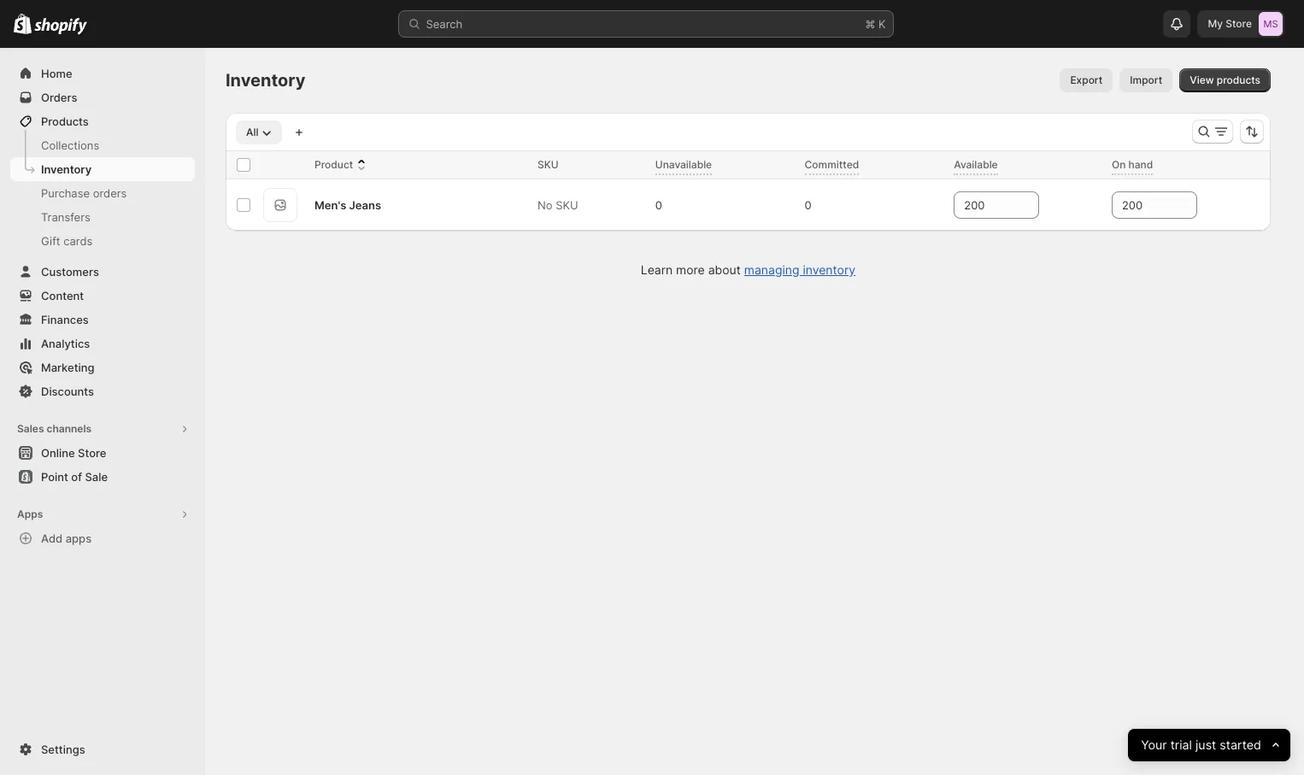 Task type: describe. For each thing, give the bounding box(es) containing it.
1 vertical spatial sku
[[556, 198, 578, 212]]

committed
[[805, 158, 859, 171]]

of
[[71, 470, 82, 484]]

no
[[538, 198, 553, 212]]

committed button
[[805, 156, 876, 174]]

purchase
[[41, 186, 90, 200]]

customers link
[[10, 260, 195, 284]]

products link
[[10, 109, 195, 133]]

your trial just started button
[[1128, 729, 1291, 762]]

all button
[[236, 121, 282, 144]]

transfers link
[[10, 205, 195, 229]]

gift
[[41, 234, 60, 248]]

managing
[[744, 262, 800, 277]]

available
[[954, 158, 998, 171]]

search
[[426, 17, 463, 31]]

gift cards link
[[10, 229, 195, 253]]

point of sale
[[41, 470, 108, 484]]

sku button
[[538, 156, 576, 174]]

learn
[[641, 262, 673, 277]]

cards
[[63, 234, 93, 248]]

export
[[1071, 74, 1103, 86]]

settings
[[41, 743, 85, 757]]

finances
[[41, 313, 89, 327]]

finances link
[[10, 308, 195, 332]]

⌘
[[866, 17, 876, 31]]

men's
[[315, 198, 346, 212]]

orders
[[93, 186, 127, 200]]

⌘ k
[[866, 17, 886, 31]]

your trial just started
[[1141, 737, 1262, 753]]

sales channels
[[17, 422, 92, 435]]

all
[[246, 126, 258, 138]]

add apps
[[41, 532, 92, 545]]

unavailable button
[[655, 156, 729, 174]]

channels
[[47, 422, 92, 435]]

men's jeans link
[[315, 197, 381, 214]]

home link
[[10, 62, 195, 85]]

customers
[[41, 265, 99, 279]]

products
[[41, 115, 89, 128]]

k
[[879, 17, 886, 31]]

1 0 button from the left
[[649, 193, 686, 217]]

apps button
[[10, 503, 195, 527]]

point of sale button
[[0, 465, 205, 489]]

0 for 1st 0 dropdown button from left
[[655, 198, 662, 212]]

sales channels button
[[10, 417, 195, 441]]

my
[[1208, 17, 1223, 30]]

0 horizontal spatial inventory
[[41, 162, 92, 176]]

on hand
[[1112, 158, 1153, 171]]

content
[[41, 289, 84, 303]]

hand
[[1129, 158, 1153, 171]]

1 horizontal spatial inventory
[[226, 70, 306, 91]]

store for my store
[[1226, 17, 1252, 30]]

purchase orders
[[41, 186, 127, 200]]

about
[[708, 262, 741, 277]]

men's jeans
[[315, 198, 381, 212]]

my store
[[1208, 17, 1252, 30]]

analytics link
[[10, 332, 195, 356]]

add
[[41, 532, 63, 545]]

apps
[[17, 508, 43, 521]]

point
[[41, 470, 68, 484]]



Task type: locate. For each thing, give the bounding box(es) containing it.
on
[[1112, 158, 1126, 171]]

0 horizontal spatial 0
[[655, 198, 662, 212]]

None number field
[[954, 191, 1014, 219], [1112, 191, 1172, 219], [954, 191, 1014, 219], [1112, 191, 1172, 219]]

sale
[[85, 470, 108, 484]]

0 vertical spatial store
[[1226, 17, 1252, 30]]

inventory up all dropdown button
[[226, 70, 306, 91]]

add apps button
[[10, 527, 195, 551]]

learn more about managing inventory
[[641, 262, 856, 277]]

transfers
[[41, 210, 90, 224]]

store
[[1226, 17, 1252, 30], [78, 446, 106, 460]]

managing inventory link
[[744, 262, 856, 277]]

0 down the unavailable
[[655, 198, 662, 212]]

collections
[[41, 138, 99, 152]]

collections link
[[10, 133, 195, 157]]

just
[[1196, 737, 1217, 753]]

export button
[[1060, 68, 1113, 92]]

0 button down committed
[[798, 193, 836, 217]]

online
[[41, 446, 75, 460]]

1 vertical spatial store
[[78, 446, 106, 460]]

orders
[[41, 91, 77, 104]]

jeans
[[349, 198, 381, 212]]

store up sale
[[78, 446, 106, 460]]

sku right no
[[556, 198, 578, 212]]

0 vertical spatial sku
[[538, 158, 559, 171]]

apps
[[66, 532, 92, 545]]

view products
[[1190, 74, 1261, 86]]

1 horizontal spatial 0
[[805, 198, 812, 212]]

inventory link
[[10, 157, 195, 181]]

view products link
[[1180, 68, 1271, 92]]

online store
[[41, 446, 106, 460]]

shopify image
[[14, 14, 32, 34]]

shopify image
[[34, 18, 87, 35]]

1 horizontal spatial store
[[1226, 17, 1252, 30]]

product
[[315, 158, 353, 171]]

marketing
[[41, 361, 94, 374]]

view
[[1190, 74, 1214, 86]]

0 button
[[649, 193, 686, 217], [798, 193, 836, 217]]

sku
[[538, 158, 559, 171], [556, 198, 578, 212]]

trial
[[1171, 737, 1192, 753]]

0 vertical spatial inventory
[[226, 70, 306, 91]]

on hand button
[[1112, 156, 1170, 174]]

store right my
[[1226, 17, 1252, 30]]

gift cards
[[41, 234, 93, 248]]

home
[[41, 67, 72, 80]]

2 0 button from the left
[[798, 193, 836, 217]]

0 horizontal spatial store
[[78, 446, 106, 460]]

1 0 from the left
[[655, 198, 662, 212]]

1 vertical spatial inventory
[[41, 162, 92, 176]]

store for online store
[[78, 446, 106, 460]]

point of sale link
[[10, 465, 195, 489]]

sku inside sku 'button'
[[538, 158, 559, 171]]

products
[[1217, 74, 1261, 86]]

my store image
[[1259, 12, 1283, 36]]

available button
[[954, 156, 1015, 174]]

product button
[[315, 156, 370, 174]]

inventory
[[226, 70, 306, 91], [41, 162, 92, 176]]

marketing link
[[10, 356, 195, 380]]

online store link
[[10, 441, 195, 465]]

sales
[[17, 422, 44, 435]]

inventory up the purchase
[[41, 162, 92, 176]]

0
[[655, 198, 662, 212], [805, 198, 812, 212]]

analytics
[[41, 337, 90, 350]]

started
[[1220, 737, 1262, 753]]

store inside button
[[78, 446, 106, 460]]

no sku
[[538, 198, 578, 212]]

0 horizontal spatial 0 button
[[649, 193, 686, 217]]

online store button
[[0, 441, 205, 465]]

import
[[1130, 74, 1163, 86]]

settings link
[[10, 738, 195, 762]]

discounts link
[[10, 380, 195, 403]]

more
[[676, 262, 705, 277]]

content link
[[10, 284, 195, 308]]

import button
[[1120, 68, 1173, 92]]

purchase orders link
[[10, 181, 195, 205]]

your
[[1141, 737, 1167, 753]]

orders link
[[10, 85, 195, 109]]

0 button down the unavailable
[[649, 193, 686, 217]]

0 down committed
[[805, 198, 812, 212]]

inventory
[[803, 262, 856, 277]]

2 0 from the left
[[805, 198, 812, 212]]

unavailable
[[655, 158, 712, 171]]

sku up no
[[538, 158, 559, 171]]

0 for second 0 dropdown button from the left
[[805, 198, 812, 212]]

1 horizontal spatial 0 button
[[798, 193, 836, 217]]

discounts
[[41, 385, 94, 398]]



Task type: vqa. For each thing, say whether or not it's contained in the screenshot.
Men's Jeans
yes



